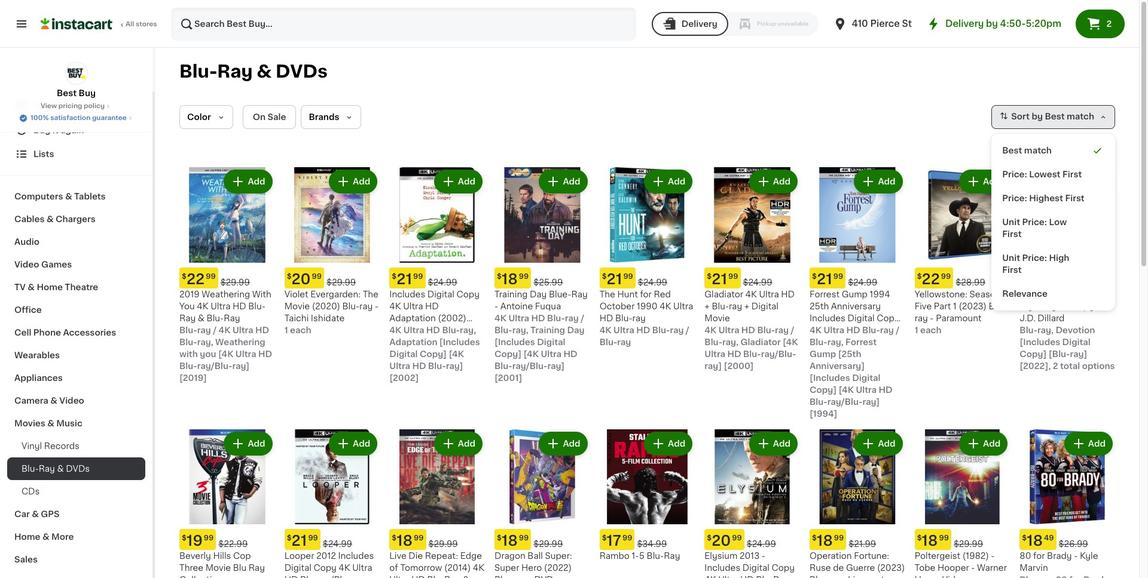 Task type: locate. For each thing, give the bounding box(es) containing it.
$29.99 for live
[[429, 541, 458, 549]]

99 inside $ 17 99
[[623, 535, 632, 543]]

$26.99
[[1059, 541, 1088, 549]]

best inside field
[[1045, 113, 1065, 121]]

1 horizontal spatial (2022)
[[1060, 290, 1088, 299]]

0 horizontal spatial for
[[640, 290, 652, 299]]

best match up price: lowest first
[[1003, 147, 1052, 155]]

2 vertical spatial video
[[942, 577, 967, 579]]

0 vertical spatial day
[[530, 290, 547, 299]]

hooper
[[938, 565, 969, 573]]

blu-ray & dvds
[[179, 63, 328, 80], [22, 465, 90, 474]]

best match
[[1045, 113, 1094, 121], [1003, 147, 1052, 155]]

$ for rambo 1-5 blu-ray
[[602, 535, 607, 543]]

copy] up [2001]
[[495, 350, 522, 359]]

4k inside looper 2012 includes digital copy 4k ultra hd blu-ray/blu-ray
[[339, 565, 350, 573]]

$24.99 up the 2013
[[747, 541, 776, 549]]

best up pricing
[[57, 89, 77, 97]]

1 $18.99 original price: $29.99 element from the left
[[495, 530, 590, 551]]

buy
[[79, 89, 96, 97], [33, 126, 50, 135]]

$19.99 original price: $22.99 element
[[179, 530, 275, 551]]

2 22 from the left
[[922, 273, 940, 286]]

1 unit from the top
[[1003, 218, 1020, 227]]

video down hooper
[[942, 577, 967, 579]]

$ 18 99 up the operation
[[812, 535, 844, 549]]

add button for beverly hills cop three movie blu ray collection
[[225, 433, 271, 455]]

18 up antoine
[[502, 273, 518, 286]]

0 horizontal spatial training
[[495, 290, 528, 299]]

operation
[[810, 553, 852, 561]]

(2014)
[[444, 565, 471, 573]]

instacart logo image
[[41, 17, 112, 31]]

computers
[[14, 193, 63, 201]]

0 horizontal spatial the
[[363, 290, 379, 299]]

add for gladiator 4k ultra hd + blu-ray + digital movie
[[773, 178, 791, 186]]

Search field
[[172, 8, 635, 39]]

0 horizontal spatial 2
[[1053, 362, 1058, 371]]

ultra
[[759, 290, 779, 299], [211, 302, 231, 311], [403, 302, 423, 311], [673, 302, 693, 311], [509, 314, 529, 323], [233, 326, 253, 335], [823, 326, 843, 335], [824, 326, 845, 335], [404, 326, 424, 335], [614, 326, 634, 335], [719, 326, 739, 335], [236, 350, 256, 359], [541, 350, 562, 359], [705, 350, 726, 359], [390, 362, 410, 371], [856, 386, 877, 395], [352, 565, 372, 573], [390, 577, 409, 579], [718, 577, 738, 579]]

0 vertical spatial best match
[[1045, 113, 1094, 121]]

rambo
[[600, 553, 630, 561]]

$21.99 original price: $24.99 element up the 2012
[[284, 530, 380, 551]]

copy] down the "(2002)"
[[420, 350, 447, 359]]

copy inside includes digital copy 4k ultra hd adaptation (2002) blu-ray
[[457, 290, 480, 299]]

$24.99 up the red
[[638, 279, 667, 287]]

22 inside $ 22 99 $29.99 2019 weathering with you 4k ultra hd blu- ray & blu-ray blu-ray / 4k ultra hd blu-ray, weathering with you [4k ultra hd blu-ray/blu-ray] [2019]
[[187, 273, 205, 286]]

video inside camera & video link
[[59, 397, 84, 405]]

[includes down antoine
[[495, 338, 535, 347]]

ray inside 4k ultra hd blu-ray / blu-ray, forrest gump [25th anniversary] [includes digital copy] [4k ultra hd blu-ray/blu-ray] [1994]
[[880, 326, 894, 335]]

$ 21 99 up includes digital copy 4k ultra hd adaptation (2002) blu-ray
[[392, 273, 423, 286]]

$24.99 for forrest gump  1994 25th anniversary includes digital copy 4k ultra hd blu- ray/blu-ray
[[848, 279, 878, 287]]

video games
[[14, 261, 72, 269]]

1 horizontal spatial gump
[[842, 290, 868, 299]]

ray inside operation fortune: ruse de guerre (2023) blu-ray - lionsga
[[827, 577, 840, 579]]

1 vertical spatial blu-ray & dvds
[[22, 465, 90, 474]]

- left antoine
[[495, 302, 498, 311]]

best match up 'best match' option
[[1045, 113, 1094, 121]]

$21.99 original price: $24.99 element up 'gladiator 4k ultra hd + blu-ray + digital movie 4k ultra hd blu-ray / blu-ray, gladiator [4k ultra hd blu-ray/blu- ray] [2000]'
[[705, 268, 800, 289]]

0 vertical spatial for
[[640, 290, 652, 299]]

service type group
[[652, 12, 819, 36]]

more
[[51, 533, 74, 542]]

0 vertical spatial video
[[14, 261, 39, 269]]

20 up elysium
[[712, 535, 731, 549]]

$ 21 99 for the hunt for red october 1990 4k ultra hd blu-ray
[[602, 273, 633, 286]]

tablets
[[74, 193, 106, 201]]

add for yellowstone: season five part 1 (2023) blu- ray - paramount
[[983, 178, 1001, 186]]

$18.99 original price: $21.99 element
[[810, 530, 905, 551]]

copy up the "(2002)"
[[457, 290, 480, 299]]

0 horizontal spatial 1
[[284, 326, 288, 335]]

unit for unit price: high first
[[1003, 254, 1020, 263]]

0 horizontal spatial video
[[14, 261, 39, 269]]

99 for operation fortune: ruse de guerre (2023) blu-ray - lionsga
[[834, 535, 844, 543]]

blu-ray & dvds down vinyl records
[[22, 465, 90, 474]]

0 vertical spatial movie
[[284, 302, 310, 311]]

$29.99 inside $ 20 99 $29.99 violet evergarden: the movie (2020) blu-ray - taichi ishidate 1 each
[[327, 279, 356, 287]]

$18.99 original price: $29.99 element up ball
[[495, 530, 590, 551]]

22 up 2019
[[187, 273, 205, 286]]

blu-ray & dvds inside blu-ray & dvds link
[[22, 465, 90, 474]]

delivery button
[[652, 12, 728, 36]]

1 horizontal spatial (2023)
[[959, 302, 987, 311]]

+
[[705, 302, 710, 311], [744, 302, 750, 311], [1035, 302, 1040, 311], [527, 577, 532, 579]]

$ for operation fortune: ruse de guerre (2023) blu-ray - lionsga
[[812, 535, 817, 543]]

2 horizontal spatial 1
[[953, 302, 957, 311]]

add for violet evergarden: the movie (2020) blu-ray - taichi ishidate
[[353, 178, 370, 186]]

unit down unit price: low first
[[1003, 254, 1020, 263]]

gump up anniversary]
[[810, 350, 836, 359]]

& right cables
[[47, 215, 54, 224]]

1 vertical spatial 2
[[1053, 362, 1058, 371]]

poltergeist
[[915, 553, 961, 561]]

1 horizontal spatial blu-ray & dvds
[[179, 63, 328, 80]]

$ inside $ 22 99 $29.99 2019 weathering with you 4k ultra hd blu- ray & blu-ray blu-ray / 4k ultra hd blu-ray, weathering with you [4k ultra hd blu-ray/blu-ray] [2019]
[[182, 273, 187, 280]]

home
[[37, 283, 63, 292], [14, 533, 40, 542], [915, 577, 940, 579]]

0 horizontal spatial movie
[[206, 565, 231, 573]]

$18.99 original price: $29.99 element up 'repeat:'
[[390, 530, 485, 551]]

0 vertical spatial 2
[[1107, 20, 1112, 28]]

product group
[[179, 167, 275, 384], [284, 167, 380, 337], [390, 167, 485, 384], [495, 167, 590, 384], [600, 167, 695, 348], [705, 167, 800, 372], [810, 167, 905, 420], [915, 167, 1010, 337], [1020, 167, 1115, 372], [179, 430, 275, 579], [284, 430, 380, 579], [390, 430, 485, 579], [495, 430, 590, 579], [600, 430, 695, 563], [705, 430, 800, 579], [810, 430, 905, 579], [915, 430, 1010, 579], [1020, 430, 1115, 579]]

elysium
[[705, 553, 738, 561]]

buy down 100%
[[33, 126, 50, 135]]

price: lowest first
[[1003, 170, 1082, 179]]

each down the taichi
[[290, 326, 311, 335]]

$ for elysium 2013 - includes digital copy 4k ultra hd blu-ray
[[707, 535, 712, 543]]

1 22 from the left
[[187, 273, 205, 286]]

& right car
[[32, 511, 39, 519]]

[4k
[[783, 338, 798, 347], [218, 350, 234, 359], [524, 350, 539, 359], [449, 350, 464, 359], [839, 386, 854, 395]]

- right (2020)
[[375, 302, 379, 311]]

1 vertical spatial best match
[[1003, 147, 1052, 155]]

0 horizontal spatial buy
[[33, 126, 50, 135]]

unit inside unit price: high first
[[1003, 254, 1020, 263]]

21 for the hunt for red october 1990 4k ultra hd blu-ray
[[607, 273, 622, 286]]

$ 20 99 $29.99 violet evergarden: the movie (2020) blu-ray - taichi ishidate 1 each
[[284, 273, 379, 335]]

total
[[1060, 362, 1080, 371]]

$21.99 original price: $24.99 element for includes digital copy 4k ultra hd adaptation (2002) blu-ray
[[390, 268, 485, 289]]

movie up [2000]
[[705, 314, 730, 323]]

1 horizontal spatial 2
[[1107, 20, 1112, 28]]

2 horizontal spatial video
[[942, 577, 967, 579]]

$ inside $18.99 original price: $21.99 element
[[812, 535, 817, 543]]

$17.99 original price: $34.99 element
[[600, 530, 695, 551]]

day down blue-
[[567, 326, 585, 335]]

1 vertical spatial forrest
[[846, 338, 877, 347]]

22 inside $22.99 original price: $28.99 element
[[922, 273, 940, 286]]

/ inside 'gladiator 4k ultra hd + blu-ray + digital movie 4k ultra hd blu-ray / blu-ray, gladiator [4k ultra hd blu-ray/blu- ray] [2000]'
[[791, 326, 795, 335]]

$ for 80 for brady - kyle marvin
[[1022, 535, 1027, 543]]

1 vertical spatial weathering
[[215, 338, 265, 347]]

cables
[[14, 215, 45, 224]]

0 horizontal spatial best
[[57, 89, 77, 97]]

1 horizontal spatial match
[[1067, 113, 1094, 121]]

-
[[495, 302, 498, 311], [375, 302, 379, 311], [1097, 302, 1100, 311], [930, 314, 934, 323], [762, 553, 766, 561], [991, 553, 995, 561], [1074, 553, 1078, 561], [971, 565, 975, 573], [842, 577, 846, 579]]

$21.99 original price: $24.99 element up includes digital copy 4k ultra hd adaptation (2002) blu-ray
[[390, 268, 485, 289]]

ray
[[360, 302, 373, 311], [729, 302, 742, 311], [1020, 302, 1033, 311], [565, 314, 579, 323], [633, 314, 646, 323], [915, 314, 928, 323], [197, 326, 211, 335], [880, 326, 894, 335], [407, 326, 420, 335], [670, 326, 684, 335], [775, 326, 789, 335], [844, 338, 857, 347], [617, 338, 631, 347], [512, 577, 525, 579], [827, 577, 840, 579], [351, 577, 364, 579]]

adaptation down includes digital copy 4k ultra hd adaptation (2002) blu-ray
[[390, 338, 437, 347]]

[includes up [blu-
[[1020, 338, 1061, 347]]

1 horizontal spatial day
[[567, 326, 585, 335]]

1 horizontal spatial forrest
[[846, 338, 877, 347]]

99 for dragon ball super: super hero (2022) blu-ray + dvd
[[519, 535, 529, 543]]

$21.99 original price: $24.99 element for looper 2012 includes digital copy 4k ultra hd blu-ray/blu-ray
[[284, 530, 380, 551]]

digital down fuqua
[[537, 338, 565, 347]]

cables & chargers
[[14, 215, 96, 224]]

best match option
[[997, 139, 1111, 163]]

0 vertical spatial dvds
[[276, 63, 328, 80]]

view
[[41, 103, 57, 109]]

ray] inside 4k ultra hd blu-ray / blu-ray, forrest gump [25th anniversary] [includes digital copy] [4k ultra hd blu-ray/blu-ray] [1994]
[[863, 398, 880, 406]]

best down sort in the top right of the page
[[1003, 147, 1022, 155]]

color
[[187, 113, 211, 121]]

digital down the 2013
[[743, 565, 770, 573]]

2 horizontal spatial $18.99 original price: $29.99 element
[[915, 530, 1010, 551]]

weathering down $22.99 original price: $29.99 element
[[202, 290, 250, 299]]

$18.99 original price: $29.99 element
[[495, 530, 590, 551], [390, 530, 485, 551], [915, 530, 1010, 551]]

wearables link
[[7, 344, 145, 367]]

brands
[[309, 113, 339, 121]]

relevance option
[[997, 282, 1111, 306]]

best buy
[[57, 89, 96, 97]]

2 $18.99 original price: $29.99 element from the left
[[390, 530, 485, 551]]

fortune:
[[854, 553, 889, 561]]

4k inside training day blue-ray - antoine fuqua 4k ultra hd blu-ray / blu-ray, training day [includes digital copy] [4k ultra hd blu-ray/blu-ray] [2001]
[[495, 314, 507, 323]]

unit down price: highest first
[[1003, 218, 1020, 227]]

0 vertical spatial gladiator
[[705, 290, 743, 299]]

1 vertical spatial buy
[[33, 126, 50, 135]]

first right lowest
[[1063, 170, 1082, 179]]

99 for poltergeist (1982) - tobe hooper - warner home video
[[939, 535, 949, 543]]

1 vertical spatial video
[[59, 397, 84, 405]]

0 horizontal spatial dvds
[[66, 465, 90, 474]]

1 vertical spatial for
[[1034, 553, 1045, 561]]

buy up policy
[[79, 89, 96, 97]]

video down audio
[[14, 261, 39, 269]]

$ for live die repeat: edge of tomorrow (2014) 4k ultra hd blu-ray
[[392, 535, 397, 543]]

training up antoine
[[495, 290, 528, 299]]

adaptation inside '4k ultra hd blu-ray, adaptation [includes digital copy] [4k ultra hd blu-ray] [2002]'
[[390, 338, 437, 347]]

0 horizontal spatial by
[[986, 19, 998, 28]]

dvds up cds link at the bottom of page
[[66, 465, 90, 474]]

ray inside devotion (2022) blu- ray + digital copy - j.d. dillard blu-ray, devotion [includes digital copy] [blu-ray] [2022], 2 total options
[[1020, 302, 1033, 311]]

80 for brady - kyle marvin
[[1020, 553, 1098, 573]]

0 horizontal spatial match
[[1024, 147, 1052, 155]]

1 down the taichi
[[284, 326, 288, 335]]

you
[[200, 350, 216, 359]]

0 horizontal spatial delivery
[[682, 20, 718, 28]]

marvin
[[1020, 565, 1048, 573]]

ray] inside '4k ultra hd blu-ray, adaptation [includes digital copy] [4k ultra hd blu-ray] [2002]'
[[446, 362, 463, 371]]

99 for beverly hills cop three movie blu ray collection
[[204, 535, 214, 543]]

add for training day blue-ray - antoine fuqua
[[563, 178, 581, 186]]

21 for forrest gump  1994 25th anniversary includes digital copy 4k ultra hd blu- ray/blu-ray
[[817, 273, 832, 286]]

$21.99 original price: $24.99 element for forrest gump  1994 25th anniversary includes digital copy 4k ultra hd blu- ray/blu-ray
[[810, 268, 905, 289]]

by left 4:50-
[[986, 19, 998, 28]]

copy]
[[495, 350, 522, 359], [420, 350, 447, 359], [1020, 350, 1047, 359], [810, 386, 837, 395]]

$ 21 99 up 'hunt'
[[602, 273, 633, 286]]

add button for the hunt for red october 1990 4k ultra hd blu-ray
[[645, 171, 692, 193]]

1 vertical spatial 20
[[712, 535, 731, 549]]

$ for poltergeist (1982) - tobe hooper - warner home video
[[917, 535, 922, 543]]

tv & home theatre link
[[7, 276, 145, 299]]

of
[[390, 565, 398, 573]]

1 the from the left
[[363, 290, 379, 299]]

1 horizontal spatial movie
[[284, 302, 310, 311]]

$ 22 99
[[917, 273, 951, 286]]

- down $19.99 original price: $26.99 element
[[1097, 302, 1100, 311]]

18 for live die repeat: edge of tomorrow (2014) 4k ultra hd blu-ray
[[397, 535, 413, 549]]

$ 21 99 for gladiator 4k ultra hd + blu-ray + digital movie
[[707, 273, 738, 286]]

by inside delivery by 4:50-5:20pm link
[[986, 19, 998, 28]]

2 each from the left
[[920, 326, 942, 335]]

$24.99 for gladiator 4k ultra hd + blu-ray + digital movie
[[743, 279, 773, 287]]

0 vertical spatial weathering
[[202, 290, 250, 299]]

$24.99 up 1994
[[848, 279, 878, 287]]

$ 21 99 up 'looper'
[[287, 535, 318, 549]]

2 the from the left
[[600, 290, 615, 299]]

tv & home theatre
[[14, 283, 98, 292]]

3 $18.99 original price: $29.99 element from the left
[[915, 530, 1010, 551]]

first up relevance
[[1003, 266, 1022, 275]]

20 inside $ 20 99 $29.99 violet evergarden: the movie (2020) blu-ray - taichi ishidate 1 each
[[292, 273, 311, 286]]

$22.99
[[218, 541, 248, 549]]

1 horizontal spatial each
[[920, 326, 942, 335]]

1 adaptation from the top
[[390, 314, 436, 323]]

training down fuqua
[[531, 326, 565, 335]]

1 horizontal spatial the
[[600, 290, 615, 299]]

add button for dragon ball super: super hero (2022) blu-ray + dvd
[[540, 433, 587, 455]]

match inside field
[[1067, 113, 1094, 121]]

chargers
[[56, 215, 96, 224]]

1 vertical spatial dvds
[[66, 465, 90, 474]]

price: highest first option
[[997, 187, 1111, 211]]

digital left 25th at the right bottom
[[752, 302, 779, 311]]

1 vertical spatial best
[[1045, 113, 1065, 121]]

1 vertical spatial (2023)
[[877, 565, 905, 573]]

buy it again
[[33, 126, 84, 135]]

each down five
[[920, 326, 942, 335]]

4k inside 4k ultra hd blu-ray / blu-ray, forrest gump [25th anniversary] [includes digital copy] [4k ultra hd blu-ray/blu-ray] [1994]
[[810, 326, 822, 335]]

blu- inside elysium 2013 - includes digital copy 4k ultra hd blu-ray
[[756, 577, 773, 579]]

2 vertical spatial best
[[1003, 147, 1022, 155]]

$24.99 up includes digital copy 4k ultra hd adaptation (2002) blu-ray
[[428, 279, 457, 287]]

digital
[[428, 290, 455, 299], [752, 302, 779, 311], [1043, 302, 1070, 311], [848, 314, 875, 323], [537, 338, 565, 347], [1063, 338, 1091, 347], [390, 350, 418, 359], [852, 374, 881, 383], [284, 565, 311, 573], [743, 565, 770, 573]]

car & gps
[[14, 511, 60, 519]]

2 unit from the top
[[1003, 254, 1020, 263]]

$ inside $ 20 99
[[707, 535, 712, 543]]

devotion down dillard
[[1056, 326, 1095, 335]]

sales
[[14, 556, 38, 565]]

99 inside $ 22 99
[[941, 273, 951, 280]]

1 horizontal spatial $18.99 original price: $29.99 element
[[495, 530, 590, 551]]

99 for forrest gump  1994 25th anniversary includes digital copy 4k ultra hd blu- ray/blu-ray
[[834, 273, 843, 280]]

1 vertical spatial devotion
[[1056, 326, 1095, 335]]

unit
[[1003, 218, 1020, 227], [1003, 254, 1020, 263]]

0 vertical spatial blu-ray & dvds
[[179, 63, 328, 80]]

$22.99 original price: $28.99 element
[[915, 268, 1010, 289]]

adaptation left the "(2002)"
[[390, 314, 436, 323]]

training day blue-ray - antoine fuqua 4k ultra hd blu-ray / blu-ray, training day [includes digital copy] [4k ultra hd blu-ray/blu-ray] [2001]
[[495, 290, 588, 383]]

2 adaptation from the top
[[390, 338, 437, 347]]

forrest inside forrest gump  1994 25th anniversary includes digital copy 4k ultra hd blu- ray/blu-ray
[[810, 290, 840, 299]]

stores
[[136, 21, 157, 28]]

the inside $ 20 99 $29.99 violet evergarden: the movie (2020) blu-ray - taichi ishidate 1 each
[[363, 290, 379, 299]]

ray down vinyl records
[[39, 465, 55, 474]]

(2023) for fortune:
[[877, 565, 905, 573]]

$24.99 for includes digital copy 4k ultra hd adaptation (2002) blu-ray
[[428, 279, 457, 287]]

20 for 20
[[712, 535, 731, 549]]

2 vertical spatial movie
[[206, 565, 231, 573]]

0 vertical spatial (2022)
[[1060, 290, 1088, 299]]

shop link
[[7, 94, 145, 118]]

21 for includes digital copy 4k ultra hd adaptation (2002) blu-ray
[[397, 273, 412, 286]]

collection
[[179, 577, 223, 579]]

ultra inside live die repeat: edge of tomorrow (2014) 4k ultra hd blu-ray
[[390, 577, 409, 579]]

$21.99 original price: $24.99 element for the hunt for red october 1990 4k ultra hd blu-ray
[[600, 268, 695, 289]]

20 up the violet
[[292, 273, 311, 286]]

$ 18 99
[[497, 273, 529, 286], [497, 535, 529, 549], [812, 535, 844, 549], [392, 535, 424, 549], [917, 535, 949, 549]]

0 horizontal spatial blu-ray & dvds
[[22, 465, 90, 474]]

copy] inside training day blue-ray - antoine fuqua 4k ultra hd blu-ray / blu-ray, training day [includes digital copy] [4k ultra hd blu-ray/blu-ray] [2001]
[[495, 350, 522, 359]]

(2022) inside dragon ball super: super hero (2022) blu-ray + dvd
[[544, 565, 572, 573]]

gladiator
[[705, 290, 743, 299], [741, 338, 781, 347]]

[4k inside $ 22 99 $29.99 2019 weathering with you 4k ultra hd blu- ray & blu-ray blu-ray / 4k ultra hd blu-ray, weathering with you [4k ultra hd blu-ray/blu-ray] [2019]
[[218, 350, 234, 359]]

0 vertical spatial (2023)
[[959, 302, 987, 311]]

$24.99 up 'gladiator 4k ultra hd + blu-ray + digital movie 4k ultra hd blu-ray / blu-ray, gladiator [4k ultra hd blu-ray/blu- ray] [2000]'
[[743, 279, 773, 287]]

appliances
[[14, 374, 63, 383]]

& for video
[[50, 397, 57, 405]]

1 vertical spatial home
[[14, 533, 40, 542]]

1 vertical spatial training
[[531, 326, 565, 335]]

(2023) for season
[[959, 302, 987, 311]]

1 horizontal spatial delivery
[[946, 19, 984, 28]]

$21.99 original price: $24.99 element for gladiator 4k ultra hd + blu-ray + digital movie
[[705, 268, 800, 289]]

hd inside live die repeat: edge of tomorrow (2014) 4k ultra hd blu-ray
[[412, 577, 425, 579]]

copy down $19.99 original price: $26.99 element
[[1072, 302, 1095, 311]]

by inside best match sort by field
[[1032, 113, 1043, 121]]

hunt
[[618, 290, 638, 299]]

forrest up 25th at the right bottom
[[810, 290, 840, 299]]

1 inside $ 20 99 $29.99 violet evergarden: the movie (2020) blu-ray - taichi ishidate 1 each
[[284, 326, 288, 335]]

forrest
[[810, 290, 840, 299], [846, 338, 877, 347]]

1 horizontal spatial video
[[59, 397, 84, 405]]

live
[[390, 553, 407, 561]]

1 each from the left
[[290, 326, 311, 335]]

1 vertical spatial day
[[567, 326, 585, 335]]

unit inside unit price: low first
[[1003, 218, 1020, 227]]

delivery inside delivery by 4:50-5:20pm link
[[946, 19, 984, 28]]

0 horizontal spatial (2022)
[[544, 565, 572, 573]]

digital inside forrest gump  1994 25th anniversary includes digital copy 4k ultra hd blu- ray/blu-ray
[[848, 314, 875, 323]]

$18.49 original price: $26.99 element
[[1020, 530, 1115, 551]]

$ 21 99 for forrest gump  1994 25th anniversary includes digital copy 4k ultra hd blu- ray/blu-ray
[[812, 273, 843, 286]]

1 horizontal spatial for
[[1034, 553, 1045, 561]]

99 for the hunt for red october 1990 4k ultra hd blu-ray
[[623, 273, 633, 280]]

1 horizontal spatial 22
[[922, 273, 940, 286]]

gladiator 4k ultra hd + blu-ray + digital movie 4k ultra hd blu-ray / blu-ray, gladiator [4k ultra hd blu-ray/blu- ray] [2000]
[[705, 290, 798, 371]]

1 horizontal spatial 20
[[712, 535, 731, 549]]

$ 21 99 for includes digital copy 4k ultra hd adaptation (2002) blu-ray
[[392, 273, 423, 286]]

& left tablets
[[65, 193, 72, 201]]

copy down 1994
[[877, 314, 900, 323]]

1
[[953, 302, 957, 311], [284, 326, 288, 335], [915, 326, 918, 335]]

price: left "highest"
[[1003, 194, 1027, 203]]

& left the more at left bottom
[[42, 533, 49, 542]]

2 horizontal spatial best
[[1045, 113, 1065, 121]]

forrest gump  1994 25th anniversary includes digital copy 4k ultra hd blu- ray/blu-ray
[[810, 290, 900, 347]]

$ for training day blue-ray - antoine fuqua
[[497, 273, 502, 280]]

home inside poltergeist (1982) - tobe hooper - warner home video
[[915, 577, 940, 579]]

$ inside $18.99 original price: $25.99 element
[[497, 273, 502, 280]]

includes digital copy 4k ultra hd adaptation (2002) blu-ray
[[390, 290, 480, 335]]

movie up the taichi
[[284, 302, 310, 311]]

1 right part
[[953, 302, 957, 311]]

each
[[290, 326, 311, 335], [920, 326, 942, 335]]

0 horizontal spatial each
[[290, 326, 311, 335]]

ray/blu- inside 'gladiator 4k ultra hd + blu-ray + digital movie 4k ultra hd blu-ray / blu-ray, gladiator [4k ultra hd blu-ray/blu- ray] [2000]'
[[761, 350, 796, 359]]

car & gps link
[[7, 504, 145, 526]]

(2023) down fortune:
[[877, 565, 905, 573]]

ray/blu- inside forrest gump  1994 25th anniversary includes digital copy 4k ultra hd blu- ray/blu-ray
[[810, 338, 844, 347]]

1 vertical spatial unit
[[1003, 254, 1020, 263]]

ray, inside $ 22 99 $29.99 2019 weathering with you 4k ultra hd blu- ray & blu-ray blu-ray / 4k ultra hd blu-ray, weathering with you [4k ultra hd blu-ray/blu-ray] [2019]
[[197, 338, 213, 347]]

0 vertical spatial forrest
[[810, 290, 840, 299]]

2019
[[179, 290, 200, 299]]

hd inside looper 2012 includes digital copy 4k ultra hd blu-ray/blu-ray
[[284, 577, 298, 579]]

ray/blu- inside $ 22 99 $29.99 2019 weathering with you 4k ultra hd blu- ray & blu-ray blu-ray / 4k ultra hd blu-ray, weathering with you [4k ultra hd blu-ray/blu-ray] [2019]
[[197, 362, 232, 371]]

0 vertical spatial match
[[1067, 113, 1094, 121]]

price: left high on the top right of the page
[[1022, 254, 1047, 263]]

phone
[[33, 329, 61, 337]]

blu- inside includes digital copy 4k ultra hd adaptation (2002) blu-ray
[[390, 326, 407, 335]]

0 vertical spatial by
[[986, 19, 998, 28]]

each inside "yellowstone: season five part 1 (2023) blu- ray - paramount 1 each"
[[920, 326, 942, 335]]

first
[[1063, 170, 1082, 179], [1065, 194, 1085, 203], [1003, 230, 1022, 239], [1003, 266, 1022, 275]]

[4k inside 4k ultra hd blu-ray / blu-ray, forrest gump [25th anniversary] [includes digital copy] [4k ultra hd blu-ray/blu-ray] [1994]
[[839, 386, 854, 395]]

18 for dragon ball super: super hero (2022) blu-ray + dvd
[[502, 535, 518, 549]]

ray down $18.99 original price: $25.99 element
[[571, 290, 588, 299]]

tomorrow
[[400, 565, 442, 573]]

forrest inside 4k ultra hd blu-ray / blu-ray, forrest gump [25th anniversary] [includes digital copy] [4k ultra hd blu-ray/blu-ray] [1994]
[[846, 338, 877, 347]]

$ 18 99 up dragon
[[497, 535, 529, 549]]

(2022)
[[1060, 290, 1088, 299], [544, 565, 572, 573]]

$ 21 99
[[812, 273, 843, 286], [392, 273, 423, 286], [602, 273, 633, 286], [707, 273, 738, 286], [287, 535, 318, 549]]

22 up yellowstone:
[[922, 273, 940, 286]]

$ for beverly hills cop three movie blu ray collection
[[182, 535, 187, 543]]

0 vertical spatial best
[[57, 89, 77, 97]]

first up unit price: high first
[[1003, 230, 1022, 239]]

1 vertical spatial adaptation
[[390, 338, 437, 347]]

part
[[934, 302, 951, 311]]

price: left lowest
[[1003, 170, 1027, 179]]

4k inside '4k ultra hd blu-ray, adaptation [includes digital copy] [4k ultra hd blu-ray] [2002]'
[[390, 326, 402, 335]]

$20.99 original price: $24.99 element
[[705, 530, 800, 551]]

$ 21 99 up 25th at the right bottom
[[812, 273, 843, 286]]

2
[[1107, 20, 1112, 28], [1053, 362, 1058, 371]]

0 vertical spatial gump
[[842, 290, 868, 299]]

devotion up j.d. in the right bottom of the page
[[1020, 290, 1058, 299]]

$ 18 99 inside $18.99 original price: $25.99 element
[[497, 273, 529, 286]]

hills
[[213, 553, 231, 561]]

$ 18 99 up antoine
[[497, 273, 529, 286]]

$21.99 original price: $24.99 element
[[810, 268, 905, 289], [390, 268, 485, 289], [600, 268, 695, 289], [705, 268, 800, 289], [284, 530, 380, 551]]

99 for yellowstone: season five part 1 (2023) blu- ray - paramount
[[941, 273, 951, 280]]

unit price: high first
[[1003, 254, 1070, 275]]

copy] up [2022],
[[1020, 350, 1047, 359]]

for up marvin
[[1034, 553, 1045, 561]]

& for more
[[42, 533, 49, 542]]

& right camera
[[50, 397, 57, 405]]

best buy logo image
[[65, 62, 88, 85]]

ray, down the "(2002)"
[[460, 326, 476, 335]]

for up 1990
[[640, 290, 652, 299]]

$25.99
[[534, 279, 563, 287]]

& for gps
[[32, 511, 39, 519]]

18 for operation fortune: ruse de guerre (2023) blu-ray - lionsga
[[817, 535, 833, 549]]

1 vertical spatial match
[[1024, 147, 1052, 155]]

4k inside includes digital copy 4k ultra hd adaptation (2002) blu-ray
[[390, 302, 401, 311]]

best inside option
[[1003, 147, 1022, 155]]

$ 17 99
[[602, 535, 632, 549]]

ray/blu- inside 4k ultra hd blu-ray / blu-ray, forrest gump [25th anniversary] [includes digital copy] [4k ultra hd blu-ray/blu-ray] [1994]
[[828, 398, 863, 406]]

$ inside $ 17 99
[[602, 535, 607, 543]]

1990
[[637, 302, 658, 311]]

camera & video
[[14, 397, 84, 405]]

2 vertical spatial home
[[915, 577, 940, 579]]

1 vertical spatial gump
[[810, 350, 836, 359]]

forrest up the [25th at the right bottom
[[846, 338, 877, 347]]

0 horizontal spatial forrest
[[810, 290, 840, 299]]

0 vertical spatial unit
[[1003, 218, 1020, 227]]

price: inside price: lowest first option
[[1003, 170, 1027, 179]]

1 vertical spatial movie
[[705, 314, 730, 323]]

home up the sales
[[14, 533, 40, 542]]

1 vertical spatial (2022)
[[544, 565, 572, 573]]

/ inside the hunt for red october 1990 4k ultra hd blu-ray 4k ultra hd blu-ray / blu-ray
[[686, 326, 690, 335]]

- down 'de'
[[842, 577, 846, 579]]

add button for 2019 weathering with you 4k ultra hd blu- ray & blu-ray
[[225, 171, 271, 193]]

Best match Sort by field
[[992, 105, 1115, 129]]

ray, inside devotion (2022) blu- ray + digital copy - j.d. dillard blu-ray, devotion [includes digital copy] [blu-ray] [2022], 2 total options
[[1038, 326, 1054, 335]]

product group containing devotion (2022) blu- ray + digital copy - j.d. dillard
[[1020, 167, 1115, 372]]

$18.99 original price: $29.99 element for (1982)
[[915, 530, 1010, 551]]

digital down the [25th at the right bottom
[[852, 374, 881, 383]]

0 vertical spatial adaptation
[[390, 314, 436, 323]]

digital inside includes digital copy 4k ultra hd adaptation (2002) blu-ray
[[428, 290, 455, 299]]

ishidate
[[311, 314, 345, 323]]

18 up the operation
[[817, 535, 833, 549]]

hd inside elysium 2013 - includes digital copy 4k ultra hd blu-ray
[[740, 577, 754, 579]]

highest
[[1029, 194, 1063, 203]]

accessories
[[63, 329, 116, 337]]

0 horizontal spatial gump
[[810, 350, 836, 359]]

by
[[986, 19, 998, 28], [1032, 113, 1043, 121]]

2013
[[740, 553, 760, 561]]

[includes down the "(2002)"
[[440, 338, 480, 347]]

- down five
[[930, 314, 934, 323]]

0 horizontal spatial 20
[[292, 273, 311, 286]]

ultra inside elysium 2013 - includes digital copy 4k ultra hd blu-ray
[[718, 577, 738, 579]]

$ for looper 2012 includes digital copy 4k ultra hd blu-ray/blu-ray
[[287, 535, 292, 543]]

5
[[639, 553, 645, 561]]

18 up dragon
[[502, 535, 518, 549]]

1 horizontal spatial by
[[1032, 113, 1043, 121]]

& inside $ 22 99 $29.99 2019 weathering with you 4k ultra hd blu- ray & blu-ray blu-ray / 4k ultra hd blu-ray, weathering with you [4k ultra hd blu-ray/blu-ray] [2019]
[[198, 314, 205, 323]]

live die repeat: edge of tomorrow (2014) 4k ultra hd blu-ray
[[390, 553, 485, 579]]

unit price: low first option
[[997, 211, 1111, 246]]

1 horizontal spatial best
[[1003, 147, 1022, 155]]

[2002]
[[390, 374, 419, 383]]

0 horizontal spatial 22
[[187, 273, 205, 286]]

dvd
[[534, 577, 554, 579]]

delivery for delivery by 4:50-5:20pm
[[946, 19, 984, 28]]

$24.99 for the hunt for red october 1990 4k ultra hd blu-ray
[[638, 279, 667, 287]]

$21.99 original price: $24.99 element up the red
[[600, 268, 695, 289]]

100% satisfaction guarantee
[[31, 115, 127, 121]]

product group containing 19
[[179, 430, 275, 579]]

2 horizontal spatial movie
[[705, 314, 730, 323]]

by for delivery
[[986, 19, 998, 28]]

0 vertical spatial 20
[[292, 273, 311, 286]]

blu- inside dragon ball super: super hero (2022) blu-ray + dvd
[[495, 577, 512, 579]]

the up october
[[600, 290, 615, 299]]

&
[[257, 63, 272, 80], [65, 193, 72, 201], [47, 215, 54, 224], [28, 283, 35, 292], [198, 314, 205, 323], [50, 397, 57, 405], [47, 420, 54, 428], [57, 465, 64, 474], [32, 511, 39, 519], [42, 533, 49, 542]]

1 vertical spatial by
[[1032, 113, 1043, 121]]

adaptation inside includes digital copy 4k ultra hd adaptation (2002) blu-ray
[[390, 314, 436, 323]]

best right sort by in the top of the page
[[1045, 113, 1065, 121]]

None search field
[[171, 7, 636, 41]]



Task type: describe. For each thing, give the bounding box(es) containing it.
hero
[[522, 565, 542, 573]]

price: inside price: highest first option
[[1003, 194, 1027, 203]]

cds link
[[7, 481, 145, 504]]

& for music
[[47, 420, 54, 428]]

$24.99 for elysium 2013 - includes digital copy 4k ultra hd blu-ray
[[747, 541, 776, 549]]

movies & music
[[14, 420, 82, 428]]

ray up color dropdown button at the top left of page
[[217, 63, 253, 80]]

1 horizontal spatial 1
[[915, 326, 918, 335]]

lowest
[[1029, 170, 1061, 179]]

office link
[[7, 299, 145, 322]]

ray inside dragon ball super: super hero (2022) blu-ray + dvd
[[512, 577, 525, 579]]

lists link
[[7, 142, 145, 166]]

21 for gladiator 4k ultra hd + blu-ray + digital movie
[[712, 273, 727, 286]]

blu- inside looper 2012 includes digital copy 4k ultra hd blu-ray/blu-ray
[[300, 577, 317, 579]]

[2022],
[[1020, 362, 1051, 371]]

for inside the hunt for red october 1990 4k ultra hd blu-ray 4k ultra hd blu-ray / blu-ray
[[640, 290, 652, 299]]

cop
[[233, 553, 251, 561]]

price: inside unit price: high first
[[1022, 254, 1047, 263]]

& for home
[[28, 283, 35, 292]]

18 for training day blue-ray - antoine fuqua
[[502, 273, 518, 286]]

add for beverly hills cop three movie blu ray collection
[[248, 440, 265, 448]]

digital inside elysium 2013 - includes digital copy 4k ultra hd blu-ray
[[743, 565, 770, 573]]

& for chargers
[[47, 215, 54, 224]]

add button for forrest gump  1994 25th anniversary includes digital copy 4k ultra hd blu- ray/blu-ray
[[856, 171, 902, 193]]

copy inside forrest gump  1994 25th anniversary includes digital copy 4k ultra hd blu- ray/blu-ray
[[877, 314, 900, 323]]

digital inside training day blue-ray - antoine fuqua 4k ultra hd blu-ray / blu-ray, training day [includes digital copy] [4k ultra hd blu-ray/blu-ray] [2001]
[[537, 338, 565, 347]]

ray] inside training day blue-ray - antoine fuqua 4k ultra hd blu-ray / blu-ray, training day [includes digital copy] [4k ultra hd blu-ray/blu-ray] [2001]
[[547, 362, 565, 371]]

$29.99 for poltergeist
[[954, 541, 983, 549]]

games
[[41, 261, 72, 269]]

gps
[[41, 511, 60, 519]]

relevance
[[1003, 290, 1048, 298]]

add for 2019 weathering with you 4k ultra hd blu- ray & blu-ray
[[248, 178, 265, 186]]

$ 18 99 for poltergeist (1982) - tobe hooper - warner home video
[[917, 535, 949, 549]]

- up the warner
[[991, 553, 995, 561]]

add button for 80 for brady - kyle marvin
[[1066, 433, 1112, 455]]

+ inside devotion (2022) blu- ray + digital copy - j.d. dillard blu-ray, devotion [includes digital copy] [blu-ray] [2022], 2 total options
[[1035, 302, 1040, 311]]

99 for live die repeat: edge of tomorrow (2014) 4k ultra hd blu-ray
[[414, 535, 424, 543]]

ball
[[528, 553, 543, 561]]

99 for gladiator 4k ultra hd + blu-ray + digital movie
[[729, 273, 738, 280]]

low
[[1049, 218, 1067, 227]]

product group containing 17
[[600, 430, 695, 563]]

1 horizontal spatial dvds
[[276, 63, 328, 80]]

& down records
[[57, 465, 64, 474]]

brady
[[1047, 553, 1072, 561]]

[2000]
[[724, 362, 754, 371]]

add for poltergeist (1982) - tobe hooper - warner home video
[[983, 440, 1001, 448]]

high
[[1049, 254, 1070, 263]]

25th
[[810, 302, 829, 311]]

add for the hunt for red october 1990 4k ultra hd blu-ray
[[668, 178, 686, 186]]

computers & tablets
[[14, 193, 106, 201]]

ray inside beverly hills cop three movie blu ray collection
[[249, 565, 265, 573]]

copy] inside 4k ultra hd blu-ray / blu-ray, forrest gump [25th anniversary] [includes digital copy] [4k ultra hd blu-ray/blu-ray] [1994]
[[810, 386, 837, 395]]

de
[[833, 565, 844, 573]]

[4k inside 'gladiator 4k ultra hd + blu-ray + digital movie 4k ultra hd blu-ray / blu-ray, gladiator [4k ultra hd blu-ray/blu- ray] [2000]'
[[783, 338, 798, 347]]

digital up dillard
[[1043, 302, 1070, 311]]

add for forrest gump  1994 25th anniversary includes digital copy 4k ultra hd blu- ray/blu-ray
[[878, 178, 896, 186]]

$18.99 original price: $29.99 element for ball
[[495, 530, 590, 551]]

49
[[1044, 535, 1054, 543]]

movie inside 'gladiator 4k ultra hd + blu-ray + digital movie 4k ultra hd blu-ray / blu-ray, gladiator [4k ultra hd blu-ray/blu- ray] [2000]'
[[705, 314, 730, 323]]

ray inside "yellowstone: season five part 1 (2023) blu- ray - paramount 1 each"
[[915, 314, 928, 323]]

ray inside $ 20 99 $29.99 violet evergarden: the movie (2020) blu-ray - taichi ishidate 1 each
[[360, 302, 373, 311]]

warner
[[977, 565, 1007, 573]]

first inside unit price: low first
[[1003, 230, 1022, 239]]

hd inside forrest gump  1994 25th anniversary includes digital copy 4k ultra hd blu- ray/blu-ray
[[845, 326, 859, 335]]

elysium 2013 - includes digital copy 4k ultra hd blu-ray
[[705, 553, 798, 579]]

for inside 80 for brady - kyle marvin
[[1034, 553, 1045, 561]]

video inside poltergeist (1982) - tobe hooper - warner home video
[[942, 577, 967, 579]]

unit price: high first option
[[997, 246, 1111, 282]]

delivery for delivery
[[682, 20, 718, 28]]

$ 18 49
[[1022, 535, 1054, 549]]

add for looper 2012 includes digital copy 4k ultra hd blu-ray/blu-ray
[[353, 440, 370, 448]]

[includes inside 4k ultra hd blu-ray / blu-ray, forrest gump [25th anniversary] [includes digital copy] [4k ultra hd blu-ray/blu-ray] [1994]
[[810, 374, 850, 383]]

- inside operation fortune: ruse de guerre (2023) blu-ray - lionsga
[[842, 577, 846, 579]]

digital inside 'gladiator 4k ultra hd + blu-ray + digital movie 4k ultra hd blu-ray / blu-ray, gladiator [4k ultra hd blu-ray/blu- ray] [2000]'
[[752, 302, 779, 311]]

$ 18 99 for training day blue-ray - antoine fuqua
[[497, 273, 529, 286]]

99 for rambo 1-5 blu-ray
[[623, 535, 632, 543]]

five
[[915, 302, 932, 311]]

1 horizontal spatial buy
[[79, 89, 96, 97]]

[1994]
[[810, 410, 838, 418]]

camera & video link
[[7, 390, 145, 413]]

$29.99 for dragon
[[534, 541, 563, 549]]

ray inside forrest gump  1994 25th anniversary includes digital copy 4k ultra hd blu- ray/blu-ray
[[844, 338, 857, 347]]

$ for gladiator 4k ultra hd + blu-ray + digital movie
[[707, 273, 712, 280]]

$ 21 99 for looper 2012 includes digital copy 4k ultra hd blu-ray/blu-ray
[[287, 535, 318, 549]]

match inside option
[[1024, 147, 1052, 155]]

anniversary
[[831, 302, 881, 311]]

- inside devotion (2022) blu- ray + digital copy - j.d. dillard blu-ray, devotion [includes digital copy] [blu-ray] [2022], 2 total options
[[1097, 302, 1100, 311]]

ray down $34.99
[[664, 553, 680, 561]]

410 pierce st
[[852, 19, 912, 28]]

add button for violet evergarden: the movie (2020) blu-ray - taichi ishidate
[[330, 171, 376, 193]]

poltergeist (1982) - tobe hooper - warner home video
[[915, 553, 1007, 579]]

/ inside $ 22 99 $29.99 2019 weathering with you 4k ultra hd blu- ray & blu-ray blu-ray / 4k ultra hd blu-ray, weathering with you [4k ultra hd blu-ray/blu-ray] [2019]
[[213, 326, 217, 335]]

$18.99 original price: $29.99 element for die
[[390, 530, 485, 551]]

$ 18 99 for dragon ball super: super hero (2022) blu-ray + dvd
[[497, 535, 529, 549]]

99 for elysium 2013 - includes digital copy 4k ultra hd blu-ray
[[732, 535, 742, 543]]

add button for elysium 2013 - includes digital copy 4k ultra hd blu-ray
[[750, 433, 797, 455]]

ray inside looper 2012 includes digital copy 4k ultra hd blu-ray/blu-ray
[[351, 577, 364, 579]]

ray] inside 'gladiator 4k ultra hd + blu-ray + digital movie 4k ultra hd blu-ray / blu-ray, gladiator [4k ultra hd blu-ray/blu- ray] [2000]'
[[705, 362, 722, 371]]

99 for training day blue-ray - antoine fuqua
[[519, 273, 529, 280]]

policy
[[84, 103, 105, 109]]

digital inside looper 2012 includes digital copy 4k ultra hd blu-ray/blu-ray
[[284, 565, 311, 573]]

guarantee
[[92, 115, 127, 121]]

looper
[[284, 553, 314, 561]]

21 for looper 2012 includes digital copy 4k ultra hd blu-ray/blu-ray
[[292, 535, 307, 549]]

- inside $ 20 99 $29.99 violet evergarden: the movie (2020) blu-ray - taichi ishidate 1 each
[[375, 302, 379, 311]]

music
[[56, 420, 82, 428]]

gump inside forrest gump  1994 25th anniversary includes digital copy 4k ultra hd blu- ray/blu-ray
[[842, 290, 868, 299]]

ray, inside 'gladiator 4k ultra hd + blu-ray + digital movie 4k ultra hd blu-ray / blu-ray, gladiator [4k ultra hd blu-ray/blu- ray] [2000]'
[[722, 338, 739, 347]]

99 inside $ 22 99 $29.99 2019 weathering with you 4k ultra hd blu- ray & blu-ray blu-ray / 4k ultra hd blu-ray, weathering with you [4k ultra hd blu-ray/blu-ray] [2019]
[[206, 273, 216, 280]]

price: lowest first option
[[997, 163, 1111, 187]]

1 vertical spatial gladiator
[[741, 338, 781, 347]]

blu-ray & dvds link
[[7, 458, 145, 481]]

$ 22 99 $29.99 2019 weathering with you 4k ultra hd blu- ray & blu-ray blu-ray / 4k ultra hd blu-ray, weathering with you [4k ultra hd blu-ray/blu-ray] [2019]
[[179, 273, 272, 383]]

0 vertical spatial home
[[37, 283, 63, 292]]

wearables
[[14, 352, 60, 360]]

best match inside option
[[1003, 147, 1052, 155]]

$34.99
[[637, 541, 667, 549]]

1 horizontal spatial training
[[531, 326, 565, 335]]

18 for 80 for brady - kyle marvin
[[1027, 535, 1043, 549]]

$20.99 original price: $29.99 element
[[284, 268, 380, 289]]

$21.99
[[849, 541, 876, 549]]

$19.99 original price: $26.99 element
[[1020, 268, 1115, 289]]

the hunt for red october 1990 4k ultra hd blu-ray 4k ultra hd blu-ray / blu-ray
[[600, 290, 693, 347]]

price: highest first
[[1003, 194, 1085, 203]]

copy] inside '4k ultra hd blu-ray, adaptation [includes digital copy] [4k ultra hd blu-ray] [2002]'
[[420, 350, 447, 359]]

4k ultra hd blu-ray, adaptation [includes digital copy] [4k ultra hd blu-ray] [2002]
[[390, 326, 480, 383]]

22 for 2019 weathering with you 4k ultra hd blu- ray & blu-ray
[[187, 273, 205, 286]]

ray inside includes digital copy 4k ultra hd adaptation (2002) blu-ray
[[407, 326, 420, 335]]

gump inside 4k ultra hd blu-ray / blu-ray, forrest gump [25th anniversary] [includes digital copy] [4k ultra hd blu-ray/blu-ray] [1994]
[[810, 350, 836, 359]]

cell phone accessories
[[14, 329, 116, 337]]

0 vertical spatial devotion
[[1020, 290, 1058, 299]]

ray] inside $ 22 99 $29.99 2019 weathering with you 4k ultra hd blu- ray & blu-ray blu-ray / 4k ultra hd blu-ray, weathering with you [4k ultra hd blu-ray/blu-ray] [2019]
[[232, 362, 250, 371]]

ray inside $ 22 99 $29.99 2019 weathering with you 4k ultra hd blu- ray & blu-ray blu-ray / 4k ultra hd blu-ray, weathering with you [4k ultra hd blu-ray/blu-ray] [2019]
[[197, 326, 211, 335]]

add button for gladiator 4k ultra hd + blu-ray + digital movie
[[750, 171, 797, 193]]

add for 80 for brady - kyle marvin
[[1088, 440, 1106, 448]]

2 inside button
[[1107, 20, 1112, 28]]

camera
[[14, 397, 48, 405]]

vinyl records
[[22, 443, 79, 451]]

add button for poltergeist (1982) - tobe hooper - warner home video
[[961, 433, 1007, 455]]

99 for looper 2012 includes digital copy 4k ultra hd blu-ray/blu-ray
[[308, 535, 318, 543]]

$18.99 original price: $25.99 element
[[495, 268, 590, 289]]

blu- inside forrest gump  1994 25th anniversary includes digital copy 4k ultra hd blu- ray/blu-ray
[[861, 326, 878, 335]]

sort
[[1012, 113, 1030, 121]]

1-
[[632, 553, 639, 561]]

lists
[[33, 150, 54, 158]]

by for sort
[[1032, 113, 1043, 121]]

4k inside elysium 2013 - includes digital copy 4k ultra hd blu-ray
[[705, 577, 716, 579]]

add button for operation fortune: ruse de guerre (2023) blu-ray - lionsga
[[856, 433, 902, 455]]

copy inside elysium 2013 - includes digital copy 4k ultra hd blu-ray
[[772, 565, 795, 573]]

19
[[187, 535, 203, 549]]

0 horizontal spatial day
[[530, 290, 547, 299]]

first right "highest"
[[1065, 194, 1085, 203]]

+ inside dragon ball super: super hero (2022) blu-ray + dvd
[[527, 577, 532, 579]]

ray inside training day blue-ray - antoine fuqua 4k ultra hd blu-ray / blu-ray, training day [includes digital copy] [4k ultra hd blu-ray/blu-ray] [2001]
[[565, 314, 579, 323]]

includes inside forrest gump  1994 25th anniversary includes digital copy 4k ultra hd blu- ray/blu-ray
[[810, 314, 846, 323]]

410
[[852, 19, 868, 28]]

2 inside devotion (2022) blu- ray + digital copy - j.d. dillard blu-ray, devotion [includes digital copy] [blu-ray] [2022], 2 total options
[[1053, 362, 1058, 371]]

- inside 80 for brady - kyle marvin
[[1074, 553, 1078, 561]]

$ for forrest gump  1994 25th anniversary includes digital copy 4k ultra hd blu- ray/blu-ray
[[812, 273, 817, 280]]

sales link
[[7, 549, 145, 572]]

ultra inside forrest gump  1994 25th anniversary includes digital copy 4k ultra hd blu- ray/blu-ray
[[823, 326, 843, 335]]

ray, inside '4k ultra hd blu-ray, adaptation [includes digital copy] [4k ultra hd blu-ray] [2002]'
[[460, 326, 476, 335]]

die
[[409, 553, 423, 561]]

audio link
[[7, 231, 145, 254]]

$ for dragon ball super: super hero (2022) blu-ray + dvd
[[497, 535, 502, 543]]

ray inside training day blue-ray - antoine fuqua 4k ultra hd blu-ray / blu-ray, training day [includes digital copy] [4k ultra hd blu-ray/blu-ray] [2001]
[[571, 290, 588, 299]]

add button for includes digital copy 4k ultra hd adaptation (2002) blu-ray
[[435, 171, 481, 193]]

cables & chargers link
[[7, 208, 145, 231]]

$ 20 99
[[707, 535, 742, 549]]

add for dragon ball super: super hero (2022) blu-ray + dvd
[[563, 440, 581, 448]]

[25th
[[838, 350, 862, 359]]

$ 19 99
[[182, 535, 214, 549]]

add button for yellowstone: season five part 1 (2023) blu- ray - paramount
[[961, 171, 1007, 193]]

beverly hills cop three movie blu ray collection
[[179, 553, 265, 579]]

includes inside looper 2012 includes digital copy 4k ultra hd blu-ray/blu-ray
[[338, 553, 374, 561]]

$28.99
[[956, 279, 986, 287]]

$ for the hunt for red october 1990 4k ultra hd blu-ray
[[602, 273, 607, 280]]

18 for poltergeist (1982) - tobe hooper - warner home video
[[922, 535, 938, 549]]

5:20pm
[[1026, 19, 1062, 28]]

[includes inside '4k ultra hd blu-ray, adaptation [includes digital copy] [4k ultra hd blu-ray] [2002]'
[[440, 338, 480, 347]]

includes inside includes digital copy 4k ultra hd adaptation (2002) blu-ray
[[390, 290, 425, 299]]

blu- inside "yellowstone: season five part 1 (2023) blu- ray - paramount 1 each"
[[989, 302, 1006, 311]]

add button for training day blue-ray - antoine fuqua
[[540, 171, 587, 193]]

cell
[[14, 329, 31, 337]]

ray down you
[[179, 314, 196, 323]]

add for elysium 2013 - includes digital copy 4k ultra hd blu-ray
[[773, 440, 791, 448]]

100% satisfaction guarantee button
[[19, 111, 134, 123]]

edge
[[460, 553, 482, 561]]

digital inside 4k ultra hd blu-ray / blu-ray, forrest gump [25th anniversary] [includes digital copy] [4k ultra hd blu-ray/blu-ray] [1994]
[[852, 374, 881, 383]]

$ for includes digital copy 4k ultra hd adaptation (2002) blu-ray
[[392, 273, 397, 280]]

(2022) inside devotion (2022) blu- ray + digital copy - j.d. dillard blu-ray, devotion [includes digital copy] [blu-ray] [2022], 2 total options
[[1060, 290, 1088, 299]]

ultra inside looper 2012 includes digital copy 4k ultra hd blu-ray/blu-ray
[[352, 565, 372, 573]]

copy inside devotion (2022) blu- ray + digital copy - j.d. dillard blu-ray, devotion [includes digital copy] [blu-ray] [2022], 2 total options
[[1072, 302, 1095, 311]]

sort by list box
[[992, 134, 1115, 311]]

$ inside $ 20 99 $29.99 violet evergarden: the movie (2020) blu-ray - taichi ishidate 1 each
[[287, 273, 292, 280]]

computers & tablets link
[[7, 185, 145, 208]]

[4k inside '4k ultra hd blu-ray, adaptation [includes digital copy] [4k ultra hd blu-ray] [2002]'
[[449, 350, 464, 359]]

- inside training day blue-ray - antoine fuqua 4k ultra hd blu-ray / blu-ray, training day [includes digital copy] [4k ultra hd blu-ray/blu-ray] [2001]
[[495, 302, 498, 311]]

add for operation fortune: ruse de guerre (2023) blu-ray - lionsga
[[878, 440, 896, 448]]

- inside "yellowstone: season five part 1 (2023) blu- ray - paramount 1 each"
[[930, 314, 934, 323]]

99 for includes digital copy 4k ultra hd adaptation (2002) blu-ray
[[413, 273, 423, 280]]

includes inside elysium 2013 - includes digital copy 4k ultra hd blu-ray
[[705, 565, 741, 573]]

digital up [blu-
[[1063, 338, 1091, 347]]

best match inside field
[[1045, 113, 1094, 121]]

1994
[[870, 290, 890, 299]]

all stores
[[126, 21, 157, 28]]

yellowstone: season five part 1 (2023) blu- ray - paramount 1 each
[[915, 290, 1006, 335]]

unit for unit price: low first
[[1003, 218, 1020, 227]]

0 vertical spatial training
[[495, 290, 528, 299]]

- inside elysium 2013 - includes digital copy 4k ultra hd blu-ray
[[762, 553, 766, 561]]

$24.99 for looper 2012 includes digital copy 4k ultra hd blu-ray/blu-ray
[[323, 541, 352, 549]]

delivery by 4:50-5:20pm link
[[926, 17, 1062, 31]]

& up 'on'
[[257, 63, 272, 80]]

20 for violet evergarden: the movie (2020) blu-ray - taichi ishidate
[[292, 273, 311, 286]]

st
[[902, 19, 912, 28]]

add button for looper 2012 includes digital copy 4k ultra hd blu-ray/blu-ray
[[330, 433, 376, 455]]

dragon ball super: super hero (2022) blu-ray + dvd
[[495, 553, 572, 579]]

blu- inside $ 20 99 $29.99 violet evergarden: the movie (2020) blu-ray - taichi ishidate 1 each
[[342, 302, 360, 311]]

evergarden:
[[311, 290, 361, 299]]

/ inside training day blue-ray - antoine fuqua 4k ultra hd blu-ray / blu-ray, training day [includes digital copy] [4k ultra hd blu-ray/blu-ray] [2001]
[[581, 314, 584, 323]]

each inside $ 20 99 $29.99 violet evergarden: the movie (2020) blu-ray - taichi ishidate 1 each
[[290, 326, 311, 335]]

ray, inside training day blue-ray - antoine fuqua 4k ultra hd blu-ray / blu-ray, training day [includes digital copy] [4k ultra hd blu-ray/blu-ray] [2001]
[[512, 326, 529, 335]]

add for includes digital copy 4k ultra hd adaptation (2002) blu-ray
[[458, 178, 475, 186]]

2012
[[316, 553, 336, 561]]

ray down $22.99 original price: $29.99 element
[[224, 314, 240, 323]]

movies & music link
[[7, 413, 145, 435]]

audio
[[14, 238, 39, 246]]

add button for rambo 1-5 blu-ray
[[645, 433, 692, 455]]

all stores link
[[41, 7, 158, 41]]

season
[[970, 290, 1001, 299]]

cds
[[22, 488, 40, 496]]

4k inside forrest gump  1994 25th anniversary includes digital copy 4k ultra hd blu- ray/blu-ray
[[810, 326, 821, 335]]

video games link
[[7, 254, 145, 276]]

$ 18 99 for live die repeat: edge of tomorrow (2014) 4k ultra hd blu-ray
[[392, 535, 424, 549]]

ray/blu- inside training day blue-ray - antoine fuqua 4k ultra hd blu-ray / blu-ray, training day [includes digital copy] [4k ultra hd blu-ray/blu-ray] [2001]
[[512, 362, 547, 371]]

$22.99 original price: $29.99 element
[[179, 268, 275, 289]]

- down (1982) at the right of the page
[[971, 565, 975, 573]]

ray/blu- inside looper 2012 includes digital copy 4k ultra hd blu-ray/blu-ray
[[317, 577, 351, 579]]

hd inside includes digital copy 4k ultra hd adaptation (2002) blu-ray
[[425, 302, 439, 311]]

add button for live die repeat: edge of tomorrow (2014) 4k ultra hd blu-ray
[[435, 433, 481, 455]]

ultra inside includes digital copy 4k ultra hd adaptation (2002) blu-ray
[[403, 302, 423, 311]]



Task type: vqa. For each thing, say whether or not it's contained in the screenshot.
"Essentials"
no



